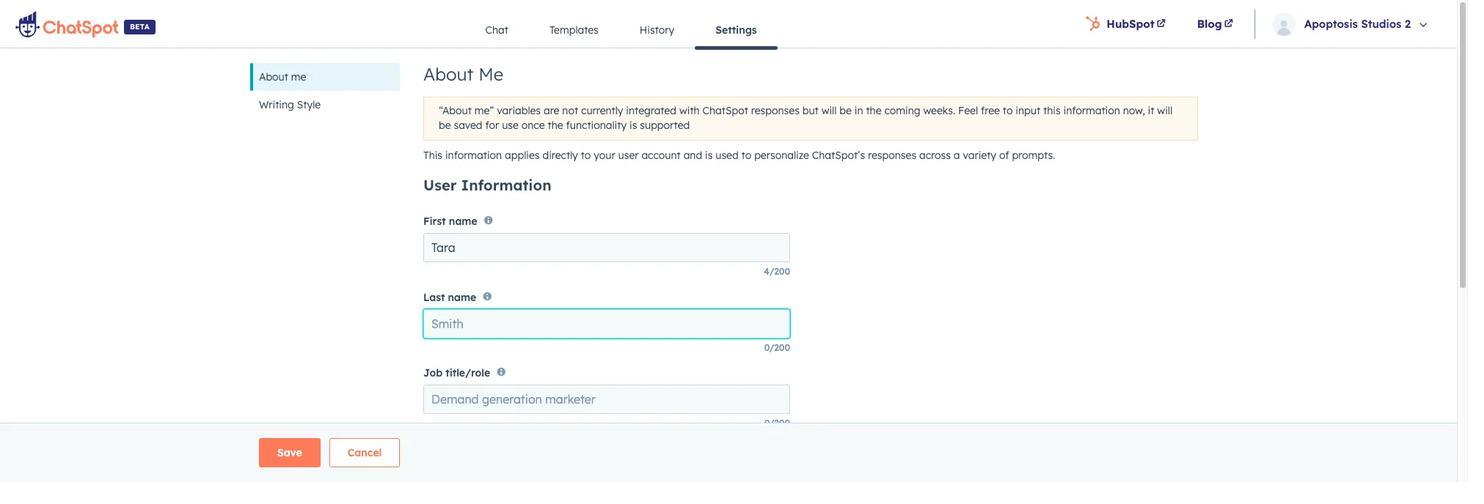 Task type: locate. For each thing, give the bounding box(es) containing it.
responses left but
[[751, 104, 800, 118]]

0 vertical spatial is
[[630, 119, 637, 132]]

0 horizontal spatial information
[[445, 149, 502, 162]]

chat link
[[465, 12, 529, 48]]

navigation containing chat
[[465, 12, 777, 50]]

is
[[630, 119, 637, 132], [705, 149, 713, 162]]

0 vertical spatial information
[[1063, 104, 1120, 118]]

1 vertical spatial 0/200
[[764, 418, 790, 429]]

apoptosis studios 2 button
[[1260, 0, 1448, 48]]

not
[[562, 104, 578, 118]]

the
[[866, 104, 882, 118], [548, 119, 563, 132]]

and
[[684, 149, 702, 162]]

information
[[1063, 104, 1120, 118], [445, 149, 502, 162]]

last
[[423, 291, 445, 304]]

free
[[981, 104, 1000, 118]]

is down integrated
[[630, 119, 637, 132]]

name
[[449, 215, 477, 228], [448, 291, 476, 304]]

chatspot's
[[812, 149, 865, 162]]

1 horizontal spatial the
[[866, 104, 882, 118]]

0/200
[[764, 342, 790, 353], [764, 418, 790, 429]]

1 vertical spatial responses
[[868, 149, 916, 162]]

weeks.
[[923, 104, 955, 118]]

me"
[[475, 104, 494, 118]]

save button
[[259, 439, 320, 468]]

style
[[297, 98, 321, 112]]

studios
[[1361, 17, 1402, 30]]

information down saved
[[445, 149, 502, 162]]

input
[[1016, 104, 1040, 118]]

your
[[594, 149, 615, 162]]

1 will from the left
[[821, 104, 837, 118]]

2 horizontal spatial to
[[1003, 104, 1013, 118]]

history link
[[619, 12, 695, 48]]

first
[[423, 215, 446, 228]]

used
[[716, 149, 739, 162]]

this
[[1043, 104, 1061, 118]]

about left me
[[259, 70, 288, 84]]

prompts.
[[1012, 149, 1055, 162]]

but
[[802, 104, 819, 118]]

link opens in a new window image
[[1157, 15, 1166, 33], [1224, 15, 1233, 33], [1224, 19, 1233, 28]]

to left the your
[[581, 149, 591, 162]]

saved
[[454, 119, 482, 132]]

0 horizontal spatial is
[[630, 119, 637, 132]]

information right this on the right top
[[1063, 104, 1120, 118]]

settings link
[[695, 12, 777, 50]]

be down "about
[[439, 119, 451, 132]]

2 0/200 from the top
[[764, 418, 790, 429]]

0 horizontal spatial the
[[548, 119, 563, 132]]

once
[[521, 119, 545, 132]]

feel
[[958, 104, 978, 118]]

0 horizontal spatial about
[[259, 70, 288, 84]]

currently
[[581, 104, 623, 118]]

user
[[618, 149, 639, 162]]

0 horizontal spatial to
[[581, 149, 591, 162]]

save
[[277, 447, 302, 460]]

be
[[840, 104, 852, 118], [439, 119, 451, 132]]

1 0/200 from the top
[[764, 342, 790, 353]]

beta link
[[0, 0, 171, 48]]

1 vertical spatial name
[[448, 291, 476, 304]]

templates link
[[529, 12, 619, 48]]

will right it
[[1157, 104, 1172, 118]]

this
[[423, 149, 442, 162]]

name right first
[[449, 215, 477, 228]]

the down are
[[548, 119, 563, 132]]

now,
[[1123, 104, 1145, 118]]

blog
[[1197, 17, 1222, 30]]

writing style link
[[250, 91, 400, 119]]

about
[[423, 63, 474, 85], [259, 70, 288, 84]]

variables
[[497, 104, 541, 118]]

be left in
[[840, 104, 852, 118]]

0 vertical spatial the
[[866, 104, 882, 118]]

1 vertical spatial the
[[548, 119, 563, 132]]

1 vertical spatial be
[[439, 119, 451, 132]]

the right in
[[866, 104, 882, 118]]

1 horizontal spatial will
[[1157, 104, 1172, 118]]

2
[[1405, 17, 1411, 30]]

1 horizontal spatial information
[[1063, 104, 1120, 118]]

name right last
[[448, 291, 476, 304]]

2 will from the left
[[1157, 104, 1172, 118]]

with
[[679, 104, 700, 118]]

0 horizontal spatial will
[[821, 104, 837, 118]]

for
[[485, 119, 499, 132]]

to
[[1003, 104, 1013, 118], [581, 149, 591, 162], [741, 149, 751, 162]]

information inside "about me" variables are not currently integrated with chatspot responses but will be in the coming weeks. feel free to input this information now, it will be saved for use once the functionality is supported
[[1063, 104, 1120, 118]]

to right used
[[741, 149, 751, 162]]

0 horizontal spatial responses
[[751, 104, 800, 118]]

will right but
[[821, 104, 837, 118]]

1 vertical spatial information
[[445, 149, 502, 162]]

0 vertical spatial be
[[840, 104, 852, 118]]

1 horizontal spatial is
[[705, 149, 713, 162]]

responses
[[751, 104, 800, 118], [868, 149, 916, 162]]

last name
[[423, 291, 476, 304]]

is right and
[[705, 149, 713, 162]]

will
[[821, 104, 837, 118], [1157, 104, 1172, 118]]

0 vertical spatial 0/200
[[764, 342, 790, 353]]

it
[[1148, 104, 1154, 118]]

"about
[[439, 104, 472, 118]]

0 vertical spatial name
[[449, 215, 477, 228]]

navigation
[[465, 12, 777, 50]]

0 vertical spatial responses
[[751, 104, 800, 118]]

to right free on the top of page
[[1003, 104, 1013, 118]]

about up "about
[[423, 63, 474, 85]]

1 horizontal spatial about
[[423, 63, 474, 85]]

0 horizontal spatial be
[[439, 119, 451, 132]]

responses left across
[[868, 149, 916, 162]]

0/200 for title/role
[[764, 418, 790, 429]]

name for last name
[[448, 291, 476, 304]]

information
[[461, 176, 551, 194]]

name for first name
[[449, 215, 477, 228]]



Task type: vqa. For each thing, say whether or not it's contained in the screenshot.
first caret icon from the top
no



Task type: describe. For each thing, give the bounding box(es) containing it.
functionality
[[566, 119, 627, 132]]

page section element
[[224, 439, 1233, 468]]

"about me" variables are not currently integrated with chatspot responses but will be in the coming weeks. feel free to input this information now, it will be saved for use once the functionality is supported
[[439, 104, 1172, 132]]

chat
[[485, 23, 508, 37]]

in
[[855, 104, 863, 118]]

link opens in a new window image inside hubspot link
[[1157, 15, 1166, 33]]

hubspot link
[[1071, 0, 1182, 48]]

about me link
[[250, 63, 400, 91]]

about for about me
[[423, 63, 474, 85]]

apoptosis
[[1304, 17, 1358, 30]]

Last name text field
[[423, 309, 790, 339]]

is inside "about me" variables are not currently integrated with chatspot responses but will be in the coming weeks. feel free to input this information now, it will be saved for use once the functionality is supported
[[630, 119, 637, 132]]

job
[[423, 367, 442, 380]]

me
[[478, 63, 503, 85]]

chatspot
[[703, 104, 748, 118]]

cancel button
[[329, 439, 400, 468]]

1 horizontal spatial be
[[840, 104, 852, 118]]

hubspot
[[1107, 17, 1155, 30]]

directly
[[543, 149, 578, 162]]

supported
[[640, 119, 690, 132]]

to inside "about me" variables are not currently integrated with chatspot responses but will be in the coming weeks. feel free to input this information now, it will be saved for use once the functionality is supported
[[1003, 104, 1013, 118]]

personalize
[[754, 149, 809, 162]]

history
[[640, 23, 674, 37]]

a
[[954, 149, 960, 162]]

title/role
[[445, 367, 490, 380]]

1 horizontal spatial to
[[741, 149, 751, 162]]

1 vertical spatial is
[[705, 149, 713, 162]]

this information applies directly to your user account and is used to personalize chatspot's responses across a variety of prompts.
[[423, 149, 1055, 162]]

variety
[[963, 149, 996, 162]]

settings
[[716, 23, 757, 37]]

applies
[[505, 149, 540, 162]]

about for about me
[[259, 70, 288, 84]]

about me
[[423, 63, 503, 85]]

job title/role
[[423, 367, 490, 380]]

first name
[[423, 215, 477, 228]]

4/200
[[764, 267, 790, 278]]

First name text field
[[423, 234, 790, 263]]

responses inside "about me" variables are not currently integrated with chatspot responses but will be in the coming weeks. feel free to input this information now, it will be saved for use once the functionality is supported
[[751, 104, 800, 118]]

1 horizontal spatial responses
[[868, 149, 916, 162]]

coming
[[884, 104, 920, 118]]

apoptosis studios 2
[[1304, 17, 1411, 30]]

across
[[919, 149, 951, 162]]

me
[[291, 70, 306, 84]]

link opens in a new window image
[[1157, 19, 1166, 28]]

user information
[[423, 176, 551, 194]]

cancel
[[348, 447, 382, 460]]

Job title/role text field
[[423, 385, 790, 415]]

blog link
[[1182, 0, 1250, 48]]

account
[[642, 149, 681, 162]]

beta
[[130, 22, 149, 31]]

are
[[544, 104, 559, 118]]

0/200 for name
[[764, 342, 790, 353]]

user
[[423, 176, 457, 194]]

templates
[[549, 23, 599, 37]]

writing style
[[259, 98, 321, 112]]

of
[[999, 149, 1009, 162]]

about me
[[259, 70, 306, 84]]

use
[[502, 119, 519, 132]]

integrated
[[626, 104, 676, 118]]

writing
[[259, 98, 294, 112]]



